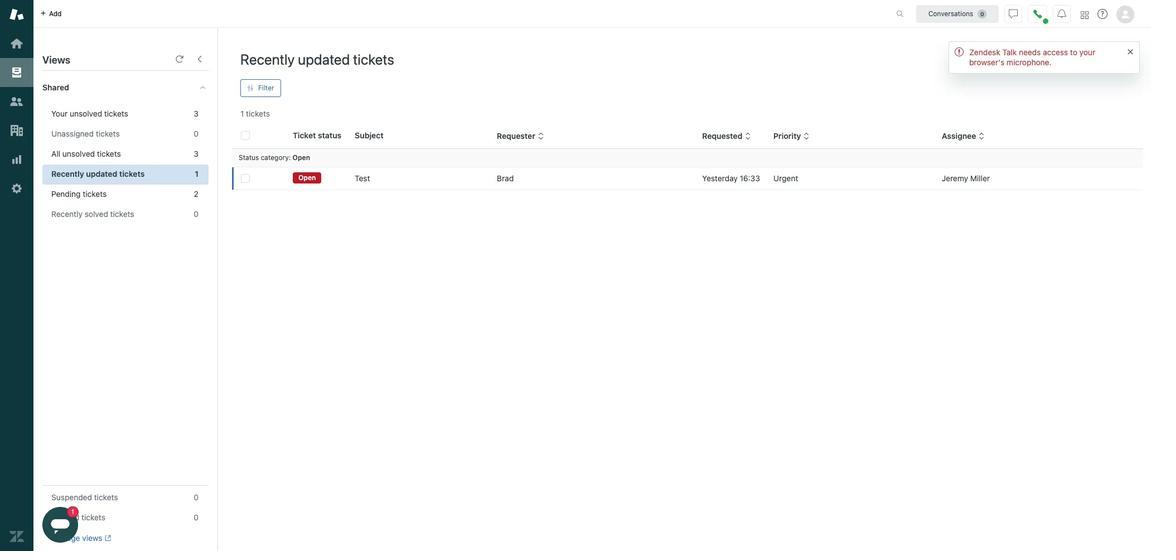 Task type: describe. For each thing, give the bounding box(es) containing it.
microphone.
[[1007, 57, 1052, 67]]

reporting image
[[9, 152, 24, 167]]

notifications image
[[1058, 9, 1067, 18]]

ticket status
[[293, 131, 342, 140]]

conversations
[[929, 9, 974, 18]]

×
[[1128, 44, 1134, 57]]

views
[[42, 54, 70, 66]]

unassigned tickets
[[51, 129, 120, 138]]

manage
[[51, 533, 80, 543]]

(opens in a new tab) image
[[102, 535, 111, 542]]

requester button
[[497, 131, 545, 141]]

× button
[[1128, 44, 1134, 57]]

0 for suspended tickets
[[194, 493, 199, 502]]

0 for unassigned tickets
[[194, 129, 199, 138]]

deleted
[[51, 513, 79, 522]]

requested
[[703, 131, 743, 141]]

refresh views pane image
[[175, 55, 184, 64]]

customers image
[[9, 94, 24, 109]]

1 vertical spatial recently updated tickets
[[51, 169, 145, 179]]

needs
[[1020, 47, 1041, 57]]

filter
[[258, 84, 274, 92]]

views image
[[9, 65, 24, 80]]

conversations button
[[917, 5, 999, 23]]

1 vertical spatial updated
[[86, 169, 117, 179]]

collapse views pane image
[[195, 55, 204, 64]]

main element
[[0, 0, 33, 551]]

unsolved for your
[[70, 109, 102, 118]]

category:
[[261, 153, 291, 162]]

unsolved for all
[[62, 149, 95, 158]]

manage views
[[51, 533, 102, 543]]

ticket
[[293, 131, 316, 140]]

0 for deleted tickets
[[194, 513, 199, 522]]

priority
[[774, 131, 801, 141]]

solved
[[85, 209, 108, 219]]

manage views link
[[51, 533, 111, 544]]

1 horizontal spatial recently updated tickets
[[241, 51, 395, 68]]

browser's
[[970, 57, 1005, 67]]

jeremy
[[942, 174, 969, 183]]

get help image
[[1098, 9, 1108, 19]]

row containing test
[[232, 167, 1143, 190]]

1 for 1
[[195, 169, 199, 179]]

filter button
[[241, 79, 281, 97]]

your unsolved tickets
[[51, 109, 128, 118]]

1 vertical spatial open
[[299, 174, 316, 182]]

3 for your unsolved tickets
[[194, 109, 199, 118]]

all
[[51, 149, 60, 158]]



Task type: vqa. For each thing, say whether or not it's contained in the screenshot.
end
no



Task type: locate. For each thing, give the bounding box(es) containing it.
recently up filter on the left of the page
[[241, 51, 295, 68]]

0 horizontal spatial updated
[[86, 169, 117, 179]]

recently updated tickets
[[241, 51, 395, 68], [51, 169, 145, 179]]

2
[[194, 189, 199, 199]]

priority button
[[774, 131, 810, 141]]

deleted tickets
[[51, 513, 105, 522]]

button displays agent's chat status as invisible. image
[[1009, 9, 1018, 18]]

assignee button
[[942, 131, 986, 141]]

status category: open
[[239, 153, 310, 162]]

1 vertical spatial 3
[[194, 149, 199, 158]]

test link
[[355, 173, 370, 184]]

suspended tickets
[[51, 493, 118, 502]]

unsolved down the 'unassigned'
[[62, 149, 95, 158]]

0 vertical spatial 3
[[194, 109, 199, 118]]

zendesk products image
[[1081, 11, 1089, 19]]

recently for 0
[[51, 209, 83, 219]]

requested button
[[703, 131, 752, 141]]

add button
[[33, 0, 68, 27]]

4 0 from the top
[[194, 513, 199, 522]]

1 up 2 at the left of page
[[195, 169, 199, 179]]

1 vertical spatial unsolved
[[62, 149, 95, 158]]

access
[[1044, 47, 1069, 57]]

0 vertical spatial open
[[293, 153, 310, 162]]

0 for recently solved tickets
[[194, 209, 199, 219]]

pending
[[51, 189, 81, 199]]

unsolved
[[70, 109, 102, 118], [62, 149, 95, 158]]

add
[[49, 9, 62, 18]]

get started image
[[9, 36, 24, 51]]

talk
[[1003, 47, 1017, 57]]

updated
[[298, 51, 350, 68], [86, 169, 117, 179]]

open down status category: open
[[299, 174, 316, 182]]

requester
[[497, 131, 536, 141]]

2 vertical spatial recently
[[51, 209, 83, 219]]

yesterday 16:33
[[703, 174, 761, 183]]

1 horizontal spatial 1
[[241, 109, 244, 118]]

your
[[1080, 47, 1096, 57]]

1 tickets
[[241, 109, 270, 118]]

views
[[82, 533, 102, 543]]

0 horizontal spatial 1
[[195, 169, 199, 179]]

open
[[293, 153, 310, 162], [299, 174, 316, 182]]

row
[[232, 167, 1143, 190]]

status
[[239, 153, 259, 162]]

recently solved tickets
[[51, 209, 134, 219]]

to
[[1071, 47, 1078, 57]]

0 vertical spatial 1
[[241, 109, 244, 118]]

shared heading
[[33, 71, 218, 104]]

1 3 from the top
[[194, 109, 199, 118]]

open down ticket
[[293, 153, 310, 162]]

1 horizontal spatial updated
[[298, 51, 350, 68]]

recently up pending
[[51, 169, 84, 179]]

all unsolved tickets
[[51, 149, 121, 158]]

shared button
[[33, 71, 188, 104]]

3 for all unsolved tickets
[[194, 149, 199, 158]]

2 3 from the top
[[194, 149, 199, 158]]

16:33
[[740, 174, 761, 183]]

3
[[194, 109, 199, 118], [194, 149, 199, 158]]

1 vertical spatial 1
[[195, 169, 199, 179]]

0 vertical spatial recently updated tickets
[[241, 51, 395, 68]]

2 0 from the top
[[194, 209, 199, 219]]

0 vertical spatial updated
[[298, 51, 350, 68]]

status
[[318, 131, 342, 140]]

brad
[[497, 174, 514, 183]]

pending tickets
[[51, 189, 107, 199]]

organizations image
[[9, 123, 24, 138]]

0 vertical spatial unsolved
[[70, 109, 102, 118]]

jeremy miller
[[942, 174, 991, 183]]

your
[[51, 109, 68, 118]]

tickets
[[353, 51, 395, 68], [104, 109, 128, 118], [246, 109, 270, 118], [96, 129, 120, 138], [97, 149, 121, 158], [119, 169, 145, 179], [83, 189, 107, 199], [110, 209, 134, 219], [94, 493, 118, 502], [81, 513, 105, 522]]

yesterday
[[703, 174, 738, 183]]

miller
[[971, 174, 991, 183]]

assignee
[[942, 131, 977, 141]]

0
[[194, 129, 199, 138], [194, 209, 199, 219], [194, 493, 199, 502], [194, 513, 199, 522]]

unsolved up unassigned tickets
[[70, 109, 102, 118]]

test
[[355, 174, 370, 183]]

recently down pending
[[51, 209, 83, 219]]

1 for 1 tickets
[[241, 109, 244, 118]]

0 vertical spatial recently
[[241, 51, 295, 68]]

recently for 1
[[51, 169, 84, 179]]

3 up 2 at the left of page
[[194, 149, 199, 158]]

subject
[[355, 131, 384, 140]]

zendesk support image
[[9, 7, 24, 22]]

zendesk
[[970, 47, 1001, 57]]

zendesk talk needs access to your browser's microphone.
[[970, 47, 1096, 67]]

zendesk image
[[9, 530, 24, 544]]

admin image
[[9, 181, 24, 196]]

3 0 from the top
[[194, 493, 199, 502]]

3 down collapse views pane image
[[194, 109, 199, 118]]

1 down filter button
[[241, 109, 244, 118]]

1 vertical spatial recently
[[51, 169, 84, 179]]

recently
[[241, 51, 295, 68], [51, 169, 84, 179], [51, 209, 83, 219]]

1 0 from the top
[[194, 129, 199, 138]]

urgent
[[774, 174, 799, 183]]

0 horizontal spatial recently updated tickets
[[51, 169, 145, 179]]

suspended
[[51, 493, 92, 502]]

shared
[[42, 83, 69, 92]]

unassigned
[[51, 129, 94, 138]]

1
[[241, 109, 244, 118], [195, 169, 199, 179]]



